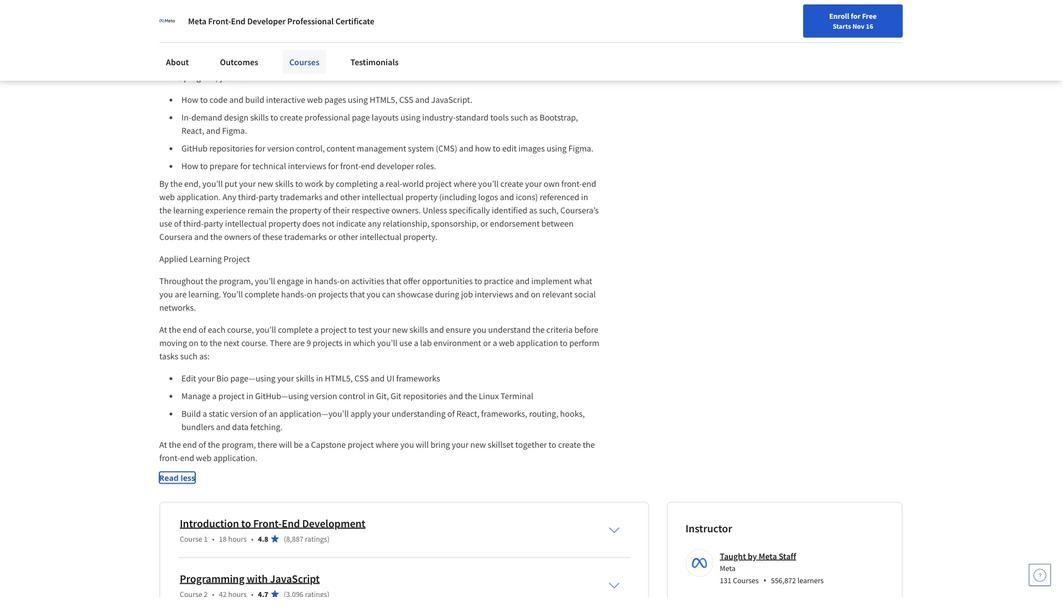 Task type: vqa. For each thing, say whether or not it's contained in the screenshot.
What Kind Of Companies Hire It Support Professionals?
no



Task type: locate. For each thing, give the bounding box(es) containing it.
web inside at the end of the program, there will be a capstone project where you will bring your new skillset together to create the front-end web application.
[[196, 453, 212, 464]]

development
[[302, 517, 366, 531]]

social
[[575, 289, 596, 300]]

0 vertical spatial end
[[231, 15, 246, 27]]

0 vertical spatial program,
[[184, 72, 218, 84]]

front- inside at the end of the program, there will be a capstone project where you will bring your new skillset together to create the front-end web application.
[[159, 453, 180, 464]]

and inside at the end of each course, you'll complete a project to test your new skills and ensure you understand the criteria before moving on to the next course. there are 9 projects in which you'll use a lab environment or a web application to perform tasks such as:
[[430, 325, 444, 336]]

None search field
[[158, 7, 423, 29]]

you'll up course.
[[256, 325, 276, 336]]

intellectual up owners
[[225, 219, 267, 230]]

figma. inside in-demand design skills to create professional page layouts using industry-standard tools such as bootstrap, react, and figma.
[[222, 126, 247, 137]]

you'll down outcomes
[[220, 72, 240, 84]]

0 vertical spatial where
[[454, 179, 477, 190]]

your right bring
[[452, 440, 469, 451]]

bootstrap,
[[540, 112, 578, 123]]

on right moving
[[189, 338, 198, 349]]

intellectual
[[362, 192, 404, 203], [225, 219, 267, 230], [360, 232, 402, 243]]

and inside build a static version of an application—you'll apply your understanding of react, frameworks, routing, hooks, bundlers and data fetching.
[[216, 422, 230, 433]]

0 vertical spatial front-
[[208, 15, 231, 27]]

interviews
[[288, 161, 326, 172], [475, 289, 513, 300]]

you'll inside throughout the program, you'll engage in hands-on activities that offer opportunities to practice and implement what you are learning. you'll complete hands-on projects that you can showcase during job interviews and on relevant social networks.
[[255, 276, 275, 287]]

data
[[232, 422, 249, 433]]

of right creators
[[314, 37, 321, 48]]

any
[[223, 192, 236, 203]]

bio
[[216, 373, 229, 385]]

program, inside throughout the program, you'll engage in hands-on activities that offer opportunities to practice and implement what you are learning. you'll complete hands-on projects that you can showcase during job interviews and on relevant social networks.
[[219, 276, 253, 287]]

courses link
[[283, 50, 326, 74]]

0 vertical spatial create
[[280, 112, 303, 123]]

in right engage
[[306, 276, 313, 287]]

1 horizontal spatial react,
[[457, 409, 480, 420]]

0 horizontal spatial party
[[204, 219, 223, 230]]

2 horizontal spatial meta
[[759, 551, 777, 562]]

end up less on the left of page
[[180, 453, 194, 464]]

skills up github—using
[[296, 373, 314, 385]]

0 horizontal spatial courses
[[289, 56, 320, 68]]

you down activities
[[367, 289, 380, 300]]

1 vertical spatial react,
[[457, 409, 480, 420]]

roles.
[[416, 161, 436, 172]]

as right career
[[522, 37, 530, 48]]

new inside by the end, you'll put your new skills to work by completing a real-world project where you'll create your own front-end web application. any third-party trademarks and other intellectual property (including logos and icons) referenced in the learning experience remain the property of their respective owners. unless specifically identified as such, coursera's use of third-party intellectual property does not indicate any relationship, sponsorship, or endorsement between coursera and the owners of these trademarks or other intellectual property.
[[258, 179, 273, 190]]

front-
[[208, 15, 231, 27], [253, 517, 282, 531]]

0 vertical spatial courses
[[289, 56, 320, 68]]

there
[[258, 440, 277, 451]]

engineering
[[159, 37, 203, 48]]

program, for the
[[219, 276, 253, 287]]

end down software
[[559, 37, 573, 48]]

use left lab
[[399, 338, 412, 349]]

manage a project in github—using version control in git, git repositories and the linux terminal
[[181, 391, 535, 402]]

0 vertical spatial are
[[175, 289, 187, 300]]

2 how from the top
[[181, 161, 198, 172]]

0 horizontal spatial that
[[350, 289, 365, 300]]

react, down "linux"
[[457, 409, 480, 420]]

property up unless
[[405, 192, 438, 203]]

1 vertical spatial interviews
[[475, 289, 513, 300]]

application. down end,
[[177, 192, 221, 203]]

0 vertical spatial by
[[522, 24, 531, 35]]

application—you'll
[[280, 409, 349, 420]]

offer
[[403, 276, 421, 287]]

by
[[522, 24, 531, 35], [325, 179, 334, 190], [748, 551, 757, 562]]

a left real-
[[380, 179, 384, 190]]

new inside at the end of each course, you'll complete a project to test your new skills and ensure you understand the criteria before moving on to the next course. there are 9 projects in which you'll use a lab environment or a web application to perform tasks such as:
[[392, 325, 408, 336]]

use inside at the end of each course, you'll complete a project to test your new skills and ensure you understand the criteria before moving on to the next course. there are 9 projects in which you'll use a lab environment or a web application to perform tasks such as:
[[399, 338, 412, 349]]

and inside in-demand design skills to create professional page layouts using industry-standard tools such as bootstrap, react, and figma.
[[206, 126, 220, 137]]

on inside at the end of each course, you'll complete a project to test your new skills and ensure you understand the criteria before moving on to the next course. there are 9 projects in which you'll use a lab environment or a web application to perform tasks such as:
[[189, 338, 198, 349]]

0 horizontal spatial such
[[180, 351, 198, 362]]

1 horizontal spatial new
[[392, 325, 408, 336]]

1 vertical spatial where
[[376, 440, 399, 451]]

application.
[[177, 192, 221, 203], [213, 453, 257, 464]]

will down career?
[[418, 37, 431, 48]]

0 vertical spatial property
[[405, 192, 438, 203]]

meta front-end developer professional certificate
[[188, 15, 374, 27]]

0 vertical spatial react,
[[181, 126, 204, 137]]

end inside by the end, you'll put your new skills to work by completing a real-world project where you'll create your own front-end web application. any third-party trademarks and other intellectual property (including logos and icons) referenced in the learning experience remain the property of their respective owners. unless specifically identified as such, coursera's use of third-party intellectual property does not indicate any relationship, sponsorship, or endorsement between coursera and the owners of these trademarks or other intellectual property.
[[582, 179, 596, 190]]

react,
[[181, 126, 204, 137], [457, 409, 480, 420]]

program, right this
[[184, 72, 218, 84]]

1 horizontal spatial html5,
[[370, 95, 398, 106]]

the up learning.
[[205, 276, 217, 287]]

version inside build a static version of an application—you'll apply your understanding of react, frameworks, routing, hooks, bundlers and data fetching.
[[231, 409, 258, 420]]

at inside at the end of each course, you'll complete a project to test your new skills and ensure you understand the criteria before moving on to the next course. there are 9 projects in which you'll use a lab environment or a web application to perform tasks such as:
[[159, 325, 167, 336]]

0 horizontal spatial by
[[325, 179, 334, 190]]

professional
[[305, 112, 350, 123]]

your right test at left
[[374, 325, 390, 336]]

and down the static
[[216, 422, 230, 433]]

the left learning
[[159, 205, 172, 216]]

github
[[181, 143, 208, 154]]

party up "remain"
[[259, 192, 278, 203]]

less
[[181, 473, 195, 484]]

real-
[[386, 179, 403, 190]]

1 vertical spatial new
[[392, 325, 408, 336]]

by right taught
[[748, 551, 757, 562]]

0 horizontal spatial meta
[[188, 15, 206, 27]]

git,
[[376, 391, 389, 402]]

2 vertical spatial version
[[231, 409, 258, 420]]

0 vertical spatial using
[[348, 95, 368, 106]]

complete inside at the end of each course, you'll complete a project to test your new skills and ensure you understand the criteria before moving on to the next course. there are 9 projects in which you'll use a lab environment or a web application to perform tasks such as:
[[278, 325, 313, 336]]

showcase
[[397, 289, 433, 300]]

property up the does
[[289, 205, 322, 216]]

figma. down design
[[222, 126, 247, 137]]

create inside by the end, you'll put your new skills to work by completing a real-world project where you'll create your own front-end web application. any third-party trademarks and other intellectual property (including logos and icons) referenced in the learning experience remain the property of their respective owners. unless specifically identified as such, coursera's use of third-party intellectual property does not indicate any relationship, sponsorship, or endorsement between coursera and the owners of these trademarks or other intellectual property.
[[501, 179, 523, 190]]

are
[[175, 289, 187, 300], [293, 338, 305, 349]]

practice
[[484, 276, 514, 287]]

course 1 • 18 hours •
[[180, 534, 254, 544]]

identified
[[492, 205, 527, 216]]

testimonials link
[[344, 50, 405, 74]]

you down understanding
[[400, 440, 414, 451]]

static
[[209, 409, 229, 420]]

that up can
[[386, 276, 402, 287]]

on up 9
[[307, 289, 316, 300]]

developer
[[377, 161, 414, 172]]

to inside throughout the program, you'll engage in hands-on activities that offer opportunities to practice and implement what you are learning. you'll complete hands-on projects that you can showcase during job interviews and on relevant social networks.
[[475, 276, 482, 287]]

skills
[[250, 112, 269, 123], [275, 179, 294, 190], [410, 325, 428, 336], [296, 373, 314, 385]]

0 vertical spatial build
[[329, 24, 348, 35]]

1 vertical spatial party
[[204, 219, 223, 230]]

experience
[[205, 205, 246, 216]]

you inside want to get started in the world of coding and build websites as a career? this certificate, designed by the software engineering experts at meta—the creators of facebook and instagram, will prepare you for a career as a front-end developer.
[[463, 37, 477, 48]]

staff
[[779, 551, 796, 562]]

4.8
[[258, 534, 268, 544]]

how to prepare for technical interviews for front-end developer roles.
[[181, 161, 436, 172]]

hands- down engage
[[281, 289, 307, 300]]

to
[[180, 24, 188, 35], [200, 95, 208, 106], [271, 112, 278, 123], [493, 143, 501, 154], [200, 161, 208, 172], [295, 179, 303, 190], [475, 276, 482, 287], [349, 325, 356, 336], [200, 338, 208, 349], [560, 338, 568, 349], [549, 440, 556, 451], [241, 517, 251, 531]]

designed
[[487, 24, 521, 35]]

css up in-demand design skills to create professional page layouts using industry-standard tools such as bootstrap, react, and figma.
[[399, 95, 414, 106]]

content
[[327, 143, 355, 154]]

0 horizontal spatial third-
[[183, 219, 204, 230]]

create down 'interactive'
[[280, 112, 303, 123]]

1 vertical spatial how
[[181, 161, 198, 172]]

the down each
[[210, 338, 222, 349]]

0 vertical spatial projects
[[318, 289, 348, 300]]

put
[[225, 179, 237, 190]]

web inside by the end, you'll put your new skills to work by completing a real-world project where you'll create your own front-end web application. any third-party trademarks and other intellectual property (including logos and icons) referenced in the learning experience remain the property of their respective owners. unless specifically identified as such, coursera's use of third-party intellectual property does not indicate any relationship, sponsorship, or endorsement between coursera and the owners of these trademarks or other intellectual property.
[[159, 192, 175, 203]]

trademarks down work
[[280, 192, 323, 203]]

such
[[511, 112, 528, 123], [180, 351, 198, 362]]

meta image
[[159, 13, 175, 29]]

1 vertical spatial program,
[[219, 276, 253, 287]]

1 horizontal spatial courses
[[733, 576, 759, 586]]

1 vertical spatial application.
[[213, 453, 257, 464]]

2 vertical spatial new
[[470, 440, 486, 451]]

throughout
[[159, 276, 203, 287]]

0 horizontal spatial are
[[175, 289, 187, 300]]

skills up lab
[[410, 325, 428, 336]]

such inside in-demand design skills to create professional page layouts using industry-standard tools such as bootstrap, react, and figma.
[[511, 112, 528, 123]]

0 vertical spatial css
[[399, 95, 414, 106]]

meta
[[188, 15, 206, 27], [759, 551, 777, 562], [720, 564, 736, 574]]

0 vertical spatial complete
[[245, 289, 279, 300]]

program, up "you'll"
[[219, 276, 253, 287]]

edit
[[181, 373, 196, 385]]

0 vertical spatial interviews
[[288, 161, 326, 172]]

0 horizontal spatial prepare
[[210, 161, 239, 172]]

during
[[435, 289, 459, 300]]

build down learn:
[[245, 95, 264, 106]]

a right be
[[305, 440, 309, 451]]

these
[[262, 232, 283, 243]]

1 vertical spatial build
[[245, 95, 264, 106]]

0 horizontal spatial html5,
[[325, 373, 353, 385]]

end up completing at the left of page
[[361, 161, 375, 172]]

project inside at the end of the program, there will be a capstone project where you will bring your new skillset together to create the front-end web application.
[[348, 440, 374, 451]]

property
[[405, 192, 438, 203], [289, 205, 322, 216], [268, 219, 301, 230]]

end
[[559, 37, 573, 48], [361, 161, 375, 172], [582, 179, 596, 190], [183, 325, 197, 336], [183, 440, 197, 451], [180, 453, 194, 464]]

as
[[384, 24, 392, 35], [522, 37, 530, 48], [530, 112, 538, 123], [529, 205, 537, 216]]

indicate
[[336, 219, 366, 230]]

such inside at the end of each course, you'll complete a project to test your new skills and ensure you understand the criteria before moving on to the next course. there are 9 projects in which you'll use a lab environment or a web application to perform tasks such as:
[[180, 351, 198, 362]]

you down certificate,
[[463, 37, 477, 48]]

show notifications image
[[913, 14, 926, 27]]

project
[[224, 254, 250, 265]]

1 vertical spatial complete
[[278, 325, 313, 336]]

2 vertical spatial using
[[547, 143, 567, 154]]

0 horizontal spatial interviews
[[288, 161, 326, 172]]

complete inside throughout the program, you'll engage in hands-on activities that offer opportunities to practice and implement what you are learning. you'll complete hands-on projects that you can showcase during job interviews and on relevant social networks.
[[245, 289, 279, 300]]

and down the demand at the top of page
[[206, 126, 220, 137]]

owners
[[224, 232, 251, 243]]

understand
[[488, 325, 531, 336]]

0 horizontal spatial css
[[355, 373, 369, 385]]

courses inside courses link
[[289, 56, 320, 68]]

using inside in-demand design skills to create professional page layouts using industry-standard tools such as bootstrap, react, and figma.
[[401, 112, 421, 123]]

starts
[[833, 22, 851, 30]]

at inside at the end of the program, there will be a capstone project where you will bring your new skillset together to create the front-end web application.
[[159, 440, 167, 451]]

1 how from the top
[[181, 95, 198, 106]]

html5, up layouts
[[370, 95, 398, 106]]

repositories down design
[[209, 143, 253, 154]]

skills inside in-demand design skills to create professional page layouts using industry-standard tools such as bootstrap, react, and figma.
[[250, 112, 269, 123]]

terminal
[[501, 391, 533, 402]]

you inside at the end of each course, you'll complete a project to test your new skills and ensure you understand the criteria before moving on to the next course. there are 9 projects in which you'll use a lab environment or a web application to perform tasks such as:
[[473, 325, 487, 336]]

1 horizontal spatial are
[[293, 338, 305, 349]]

as inside in-demand design skills to create professional page layouts using industry-standard tools such as bootstrap, react, and figma.
[[530, 112, 538, 123]]

help center image
[[1034, 569, 1047, 582]]

1 horizontal spatial version
[[267, 143, 294, 154]]

started
[[203, 24, 229, 35]]

as:
[[199, 351, 210, 362]]

for down certificate,
[[479, 37, 489, 48]]

1 horizontal spatial end
[[282, 517, 300, 531]]

and up design
[[229, 95, 244, 106]]

131
[[720, 576, 732, 586]]

intellectual down any
[[360, 232, 402, 243]]

as down icons)
[[529, 205, 537, 216]]

1 vertical spatial at
[[159, 440, 167, 451]]

0 vertical spatial such
[[511, 112, 528, 123]]

other down completing at the left of page
[[340, 192, 360, 203]]

2 at from the top
[[159, 440, 167, 451]]

your up icons)
[[525, 179, 542, 190]]

0 vertical spatial at
[[159, 325, 167, 336]]

web
[[307, 95, 323, 106], [159, 192, 175, 203], [499, 338, 515, 349], [196, 453, 212, 464]]

to left "get"
[[180, 24, 188, 35]]

are inside at the end of each course, you'll complete a project to test your new skills and ensure you understand the criteria before moving on to the next course. there are 9 projects in which you'll use a lab environment or a web application to perform tasks such as:
[[293, 338, 305, 349]]

0 vertical spatial world
[[254, 24, 275, 35]]

• left 556,872
[[763, 575, 767, 587]]

to up hours
[[241, 517, 251, 531]]

version up technical
[[267, 143, 294, 154]]

where up (including
[[454, 179, 477, 190]]

0 horizontal spatial build
[[245, 95, 264, 106]]

to left test at left
[[349, 325, 356, 336]]

program, inside at the end of the program, there will be a capstone project where you will bring your new skillset together to create the front-end web application.
[[222, 440, 256, 451]]

meta left staff
[[759, 551, 777, 562]]

to left practice
[[475, 276, 482, 287]]

version for create
[[267, 143, 294, 154]]

at for at the end of the program, there will be a capstone project where you will bring your new skillset together to create the front-end web application.
[[159, 440, 167, 451]]

1 horizontal spatial build
[[329, 24, 348, 35]]

1 vertical spatial create
[[501, 179, 523, 190]]

1 vertical spatial html5,
[[325, 373, 353, 385]]

16
[[866, 22, 873, 30]]

edit your bio page—using your skills in html5, css and ui frameworks
[[181, 373, 440, 385]]

2 vertical spatial program,
[[222, 440, 256, 451]]

project left test at left
[[321, 325, 347, 336]]

2 horizontal spatial new
[[470, 440, 486, 451]]

1 horizontal spatial repositories
[[403, 391, 447, 402]]

0 horizontal spatial use
[[159, 219, 172, 230]]

an
[[268, 409, 278, 420]]

edit
[[502, 143, 517, 154]]

or inside at the end of each course, you'll complete a project to test your new skills and ensure you understand the criteria before moving on to the next course. there are 9 projects in which you'll use a lab environment or a web application to perform tasks such as:
[[483, 338, 491, 349]]

2 horizontal spatial create
[[558, 440, 581, 451]]

1 vertical spatial use
[[399, 338, 412, 349]]

by right the designed
[[522, 24, 531, 35]]

1 vertical spatial courses
[[733, 576, 759, 586]]

0 vertical spatial how
[[181, 95, 198, 106]]

experts
[[205, 37, 232, 48]]

1 vertical spatial hands-
[[281, 289, 307, 300]]

0 horizontal spatial version
[[231, 409, 258, 420]]

to right together
[[549, 440, 556, 451]]

front- down software
[[538, 37, 559, 48]]

to inside want to get started in the world of coding and build websites as a career? this certificate, designed by the software engineering experts at meta—the creators of facebook and instagram, will prepare you for a career as a front-end developer.
[[180, 24, 188, 35]]

meta up 131
[[720, 564, 736, 574]]

end inside want to get started in the world of coding and build websites as a career? this certificate, designed by the software engineering experts at meta—the creators of facebook and instagram, will prepare you for a career as a front-end developer.
[[559, 37, 573, 48]]

the down bundlers
[[208, 440, 220, 451]]

how for how to prepare for technical interviews for front-end developer roles.
[[181, 161, 198, 172]]

javascript
[[270, 572, 320, 586]]

to down 'interactive'
[[271, 112, 278, 123]]

1 horizontal spatial party
[[259, 192, 278, 203]]

routing,
[[529, 409, 559, 420]]

you right ensure
[[473, 325, 487, 336]]

property up these
[[268, 219, 301, 230]]

version up application—you'll
[[310, 391, 337, 402]]

and
[[313, 24, 327, 35], [361, 37, 375, 48], [229, 95, 244, 106], [415, 95, 430, 106], [206, 126, 220, 137], [459, 143, 473, 154], [324, 192, 339, 203], [500, 192, 514, 203], [194, 232, 208, 243], [515, 276, 530, 287], [515, 289, 529, 300], [430, 325, 444, 336], [371, 373, 385, 385], [449, 391, 463, 402], [216, 422, 230, 433]]

and left how
[[459, 143, 473, 154]]

2 horizontal spatial version
[[310, 391, 337, 402]]

completing
[[336, 179, 378, 190]]

build inside want to get started in the world of coding and build websites as a career? this certificate, designed by the software engineering experts at meta—the creators of facebook and instagram, will prepare you for a career as a front-end developer.
[[329, 24, 348, 35]]

you'll right which
[[377, 338, 398, 349]]

a inside build a static version of an application—you'll apply your understanding of react, frameworks, routing, hooks, bundlers and data fetching.
[[203, 409, 207, 420]]

create inside at the end of the program, there will be a capstone project where you will bring your new skillset together to create the front-end web application.
[[558, 440, 581, 451]]

2 vertical spatial or
[[483, 338, 491, 349]]

1 at from the top
[[159, 325, 167, 336]]

1 horizontal spatial third-
[[238, 192, 259, 203]]

in
[[231, 24, 238, 35], [581, 192, 588, 203], [306, 276, 313, 287], [344, 338, 351, 349], [316, 373, 323, 385], [246, 391, 253, 402], [367, 391, 374, 402]]

for up technical
[[255, 143, 265, 154]]

will left bring
[[416, 440, 429, 451]]

end up the '8,887'
[[282, 517, 300, 531]]

0 vertical spatial meta
[[188, 15, 206, 27]]

get
[[190, 24, 201, 35]]

for inside want to get started in the world of coding and build websites as a career? this certificate, designed by the software engineering experts at meta—the creators of facebook and instagram, will prepare you for a career as a front-end developer.
[[479, 37, 489, 48]]

1 vertical spatial are
[[293, 338, 305, 349]]

2 horizontal spatial •
[[763, 575, 767, 587]]

0 vertical spatial prepare
[[432, 37, 461, 48]]

your inside build a static version of an application—you'll apply your understanding of react, frameworks, routing, hooks, bundlers and data fetching.
[[373, 409, 390, 420]]

prepare
[[432, 37, 461, 48], [210, 161, 239, 172]]

party
[[259, 192, 278, 203], [204, 219, 223, 230]]

project down roles.
[[426, 179, 452, 190]]

0 horizontal spatial react,
[[181, 126, 204, 137]]

and right coding
[[313, 24, 327, 35]]

and up identified
[[500, 192, 514, 203]]

0 horizontal spatial figma.
[[222, 126, 247, 137]]

with
[[247, 572, 268, 586]]

0 vertical spatial repositories
[[209, 143, 253, 154]]

1 horizontal spatial where
[[454, 179, 477, 190]]

in up coursera's
[[581, 192, 588, 203]]

a left lab
[[414, 338, 419, 349]]

coursera
[[159, 232, 192, 243]]

learning
[[173, 205, 204, 216]]

1 horizontal spatial world
[[403, 179, 424, 190]]

1 horizontal spatial css
[[399, 95, 414, 106]]

the up at
[[240, 24, 252, 35]]

0 horizontal spatial front-
[[208, 15, 231, 27]]

career
[[497, 37, 520, 48]]

1 horizontal spatial use
[[399, 338, 412, 349]]

use inside by the end, you'll put your new skills to work by completing a real-world project where you'll create your own front-end web application. any third-party trademarks and other intellectual property (including logos and icons) referenced in the learning experience remain the property of their respective owners. unless specifically identified as such, coursera's use of third-party intellectual property does not indicate any relationship, sponsorship, or endorsement between coursera and the owners of these trademarks or other intellectual property.
[[159, 219, 172, 230]]

where
[[454, 179, 477, 190], [376, 440, 399, 451]]

web left the pages
[[307, 95, 323, 106]]

how for how to code and build interactive web pages using html5, css and javascript.
[[181, 95, 198, 106]]

front-
[[538, 37, 559, 48], [340, 161, 361, 172], [562, 179, 582, 190], [159, 453, 180, 464]]

end up moving
[[183, 325, 197, 336]]

front- up read
[[159, 453, 180, 464]]

instagram,
[[377, 37, 416, 48]]

learn:
[[242, 72, 263, 84]]

web down the "understand"
[[499, 338, 515, 349]]

project inside by the end, you'll put your new skills to work by completing a real-world project where you'll create your own front-end web application. any third-party trademarks and other intellectual property (including logos and icons) referenced in the learning experience remain the property of their respective owners. unless specifically identified as such, coursera's use of third-party intellectual property does not indicate any relationship, sponsorship, or endorsement between coursera and the owners of these trademarks or other intellectual property.
[[426, 179, 452, 190]]

projects
[[318, 289, 348, 300], [313, 338, 343, 349]]

other down indicate
[[338, 232, 358, 243]]

0 vertical spatial new
[[258, 179, 273, 190]]

each
[[208, 325, 225, 336]]

application
[[516, 338, 558, 349]]

of left each
[[199, 325, 206, 336]]

a
[[394, 24, 398, 35], [491, 37, 495, 48], [532, 37, 536, 48], [380, 179, 384, 190], [314, 325, 319, 336], [414, 338, 419, 349], [493, 338, 497, 349], [212, 391, 217, 402], [203, 409, 207, 420], [305, 440, 309, 451]]

certificate,
[[446, 24, 485, 35]]

1 vertical spatial projects
[[313, 338, 343, 349]]

program,
[[184, 72, 218, 84], [219, 276, 253, 287], [222, 440, 256, 451]]



Task type: describe. For each thing, give the bounding box(es) containing it.
1 vertical spatial end
[[282, 517, 300, 531]]

projects inside at the end of each course, you'll complete a project to test your new skills and ensure you understand the criteria before moving on to the next course. there are 9 projects in which you'll use a lab environment or a web application to perform tasks such as:
[[313, 338, 343, 349]]

taught
[[720, 551, 746, 562]]

relevant
[[542, 289, 573, 300]]

any
[[368, 219, 381, 230]]

courses inside taught by meta staff meta 131 courses • 556,872 learners
[[733, 576, 759, 586]]

18
[[219, 534, 227, 544]]

0 vertical spatial intellectual
[[362, 192, 404, 203]]

career?
[[400, 24, 427, 35]]

hours
[[228, 534, 247, 544]]

the up read less button
[[169, 440, 181, 451]]

course.
[[241, 338, 268, 349]]

a inside at the end of the program, there will be a capstone project where you will bring your new skillset together to create the front-end web application.
[[305, 440, 309, 451]]

there
[[270, 338, 291, 349]]

the right by
[[170, 179, 183, 190]]

page—using
[[230, 373, 276, 385]]

shopping cart: 1 item image
[[804, 8, 825, 26]]

by the end, you'll put your new skills to work by completing a real-world project where you'll create your own front-end web application. any third-party trademarks and other intellectual property (including logos and icons) referenced in the learning experience remain the property of their respective owners. unless specifically identified as such, coursera's use of third-party intellectual property does not indicate any relationship, sponsorship, or endorsement between coursera and the owners of these trademarks or other intellectual property.
[[159, 179, 601, 243]]

your right put
[[239, 179, 256, 190]]

application. inside at the end of the program, there will be a capstone project where you will bring your new skillset together to create the front-end web application.
[[213, 453, 257, 464]]

you'll left put
[[202, 179, 223, 190]]

world inside want to get started in the world of coding and build websites as a career? this certificate, designed by the software engineering experts at meta—the creators of facebook and instagram, will prepare you for a career as a front-end developer.
[[254, 24, 275, 35]]

end,
[[184, 179, 201, 190]]

programming with javascript
[[180, 572, 320, 586]]

by inside by the end, you'll put your new skills to work by completing a real-world project where you'll create your own front-end web application. any third-party trademarks and other intellectual property (including logos and icons) referenced in the learning experience remain the property of their respective owners. unless specifically identified as such, coursera's use of third-party intellectual property does not indicate any relationship, sponsorship, or endorsement between coursera and the owners of these trademarks or other intellectual property.
[[325, 179, 334, 190]]

where inside by the end, you'll put your new skills to work by completing a real-world project where you'll create your own front-end web application. any third-party trademarks and other intellectual property (including logos and icons) referenced in the learning experience remain the property of their respective owners. unless specifically identified as such, coursera's use of third-party intellectual property does not indicate any relationship, sponsorship, or endorsement between coursera and the owners of these trademarks or other intellectual property.
[[454, 179, 477, 190]]

as up instagram,
[[384, 24, 392, 35]]

of inside at the end of each course, you'll complete a project to test your new skills and ensure you understand the criteria before moving on to the next course. there are 9 projects in which you'll use a lab environment or a web application to perform tasks such as:
[[199, 325, 206, 336]]

and up applied learning project at the top of the page
[[194, 232, 208, 243]]

on down implement
[[531, 289, 541, 300]]

by inside want to get started in the world of coding and build websites as a career? this certificate, designed by the software engineering experts at meta—the creators of facebook and instagram, will prepare you for a career as a front-end developer.
[[522, 24, 531, 35]]

build
[[181, 409, 201, 420]]

and down websites
[[361, 37, 375, 48]]

relationship,
[[383, 219, 429, 230]]

does
[[302, 219, 320, 230]]

facebook
[[323, 37, 359, 48]]

in left git,
[[367, 391, 374, 402]]

0 vertical spatial other
[[340, 192, 360, 203]]

the left software
[[533, 24, 545, 35]]

referenced
[[540, 192, 579, 203]]

the inside throughout the program, you'll engage in hands-on activities that offer opportunities to practice and implement what you are learning. you'll complete hands-on projects that you can showcase during job interviews and on relevant social networks.
[[205, 276, 217, 287]]

a up the static
[[212, 391, 217, 402]]

in inside want to get started in the world of coding and build websites as a career? this certificate, designed by the software engineering experts at meta—the creators of facebook and instagram, will prepare you for a career as a front-end developer.
[[231, 24, 238, 35]]

where inside at the end of the program, there will be a capstone project where you will bring your new skillset together to create the front-end web application.
[[376, 440, 399, 451]]

between
[[542, 219, 574, 230]]

1 horizontal spatial figma.
[[569, 143, 594, 154]]

of up coursera
[[174, 219, 181, 230]]

for inside enroll for free starts nov 16
[[851, 11, 861, 21]]

application. inside by the end, you'll put your new skills to work by completing a real-world project where you'll create your own front-end web application. any third-party trademarks and other intellectual property (including logos and icons) referenced in the learning experience remain the property of their respective owners. unless specifically identified as such, coursera's use of third-party intellectual property does not indicate any relationship, sponsorship, or endorsement between coursera and the owners of these trademarks or other intellectual property.
[[177, 192, 221, 203]]

a down the "understand"
[[493, 338, 497, 349]]

will inside want to get started in the world of coding and build websites as a career? this certificate, designed by the software engineering experts at meta—the creators of facebook and instagram, will prepare you for a career as a front-end developer.
[[418, 37, 431, 48]]

2 horizontal spatial using
[[547, 143, 567, 154]]

project down the bio
[[218, 391, 245, 402]]

sponsorship,
[[431, 219, 479, 230]]

capstone
[[311, 440, 346, 451]]

enroll
[[829, 11, 849, 21]]

in inside at the end of each course, you'll complete a project to test your new skills and ensure you understand the criteria before moving on to the next course. there are 9 projects in which you'll use a lab environment or a web application to perform tasks such as:
[[344, 338, 351, 349]]

demand
[[191, 112, 222, 123]]

meta—the
[[243, 37, 280, 48]]

applied
[[159, 254, 188, 265]]

nov
[[853, 22, 865, 30]]

your inside at the end of each course, you'll complete a project to test your new skills and ensure you understand the criteria before moving on to the next course. there are 9 projects in which you'll use a lab environment or a web application to perform tasks such as:
[[374, 325, 390, 336]]

and left "linux"
[[449, 391, 463, 402]]

to inside at the end of the program, there will be a capstone project where you will bring your new skillset together to create the front-end web application.
[[549, 440, 556, 451]]

learners
[[798, 576, 824, 586]]

be
[[294, 440, 303, 451]]

skillset
[[488, 440, 514, 451]]

1 vertical spatial meta
[[759, 551, 777, 562]]

project inside at the end of each course, you'll complete a project to test your new skills and ensure you understand the criteria before moving on to the next course. there are 9 projects in which you'll use a lab environment or a web application to perform tasks such as:
[[321, 325, 347, 336]]

the right "remain"
[[276, 205, 288, 216]]

to left 'code'
[[200, 95, 208, 106]]

(cms)
[[436, 143, 457, 154]]

0 horizontal spatial using
[[348, 95, 368, 106]]

0 vertical spatial that
[[386, 276, 402, 287]]

1 vertical spatial other
[[338, 232, 358, 243]]

react, inside in-demand design skills to create professional page layouts using industry-standard tools such as bootstrap, react, and figma.
[[181, 126, 204, 137]]

outcomes
[[220, 56, 258, 68]]

in inside by the end, you'll put your new skills to work by completing a real-world project where you'll create your own front-end web application. any third-party trademarks and other intellectual property (including logos and icons) referenced in the learning experience remain the property of their respective owners. unless specifically identified as such, coursera's use of third-party intellectual property does not indicate any relationship, sponsorship, or endorsement between coursera and the owners of these trademarks or other intellectual property.
[[581, 192, 588, 203]]

implement
[[531, 276, 572, 287]]

1 vertical spatial prepare
[[210, 161, 239, 172]]

prepare inside want to get started in the world of coding and build websites as a career? this certificate, designed by the software engineering experts at meta—the creators of facebook and instagram, will prepare you for a career as a front-end developer.
[[432, 37, 461, 48]]

front- inside by the end, you'll put your new skills to work by completing a real-world project where you'll create your own front-end web application. any third-party trademarks and other intellectual property (including logos and icons) referenced in the learning experience remain the property of their respective owners. unless specifically identified as such, coursera's use of third-party intellectual property does not indicate any relationship, sponsorship, or endorsement between coursera and the owners of these trademarks or other intellectual property.
[[562, 179, 582, 190]]

1 horizontal spatial front-
[[253, 517, 282, 531]]

at the end of the program, there will be a capstone project where you will bring your new skillset together to create the front-end web application.
[[159, 440, 597, 464]]

you up networks.
[[159, 289, 173, 300]]

front- inside want to get started in the world of coding and build websites as a career? this certificate, designed by the software engineering experts at meta—the creators of facebook and instagram, will prepare you for a career as a front-end developer.
[[538, 37, 559, 48]]

before
[[575, 325, 599, 336]]

technical
[[252, 161, 286, 172]]

0 vertical spatial or
[[481, 219, 488, 230]]

for down content
[[328, 161, 339, 172]]

world inside by the end, you'll put your new skills to work by completing a real-world project where you'll create your own front-end web application. any third-party trademarks and other intellectual property (including logos and icons) referenced in the learning experience remain the property of their respective owners. unless specifically identified as such, coursera's use of third-party intellectual property does not indicate any relationship, sponsorship, or endorsement between coursera and the owners of these trademarks or other intellectual property.
[[403, 179, 424, 190]]

on left activities
[[340, 276, 350, 287]]

read
[[159, 473, 179, 484]]

projects inside throughout the program, you'll engage in hands-on activities that offer opportunities to practice and implement what you are learning. you'll complete hands-on projects that you can showcase during job interviews and on relevant social networks.
[[318, 289, 348, 300]]

1 horizontal spatial •
[[251, 534, 254, 544]]

2 vertical spatial intellectual
[[360, 232, 402, 243]]

0 vertical spatial hands-
[[314, 276, 340, 287]]

• inside taught by meta staff meta 131 courses • 556,872 learners
[[763, 575, 767, 587]]

of inside at the end of the program, there will be a capstone project where you will bring your new skillset together to create the front-end web application.
[[199, 440, 206, 451]]

engage
[[277, 276, 304, 287]]

this
[[168, 72, 182, 84]]

end inside at the end of each course, you'll complete a project to test your new skills and ensure you understand the criteria before moving on to the next course. there are 9 projects in which you'll use a lab environment or a web application to perform tasks such as:
[[183, 325, 197, 336]]

1 vertical spatial or
[[329, 232, 337, 243]]

and left ui
[[371, 373, 385, 385]]

to inside in-demand design skills to create professional page layouts using industry-standard tools such as bootstrap, react, and figma.
[[271, 112, 278, 123]]

enroll for free starts nov 16
[[829, 11, 877, 30]]

)
[[327, 534, 330, 544]]

linux
[[479, 391, 499, 402]]

in inside throughout the program, you'll engage in hands-on activities that offer opportunities to practice and implement what you are learning. you'll complete hands-on projects that you can showcase during job interviews and on relevant social networks.
[[306, 276, 313, 287]]

your inside at the end of the program, there will be a capstone project where you will bring your new skillset together to create the front-end web application.
[[452, 440, 469, 451]]

in this program, you'll learn:
[[159, 72, 265, 84]]

and right practice
[[515, 276, 530, 287]]

build a static version of an application—you'll apply your understanding of react, frameworks, routing, hooks, bundlers and data fetching.
[[181, 409, 587, 433]]

certificate
[[336, 15, 374, 27]]

create inside in-demand design skills to create professional page layouts using industry-standard tools such as bootstrap, react, and figma.
[[280, 112, 303, 123]]

program, for this
[[184, 72, 218, 84]]

the left "linux"
[[465, 391, 477, 402]]

and left relevant
[[515, 289, 529, 300]]

logos
[[478, 192, 498, 203]]

you'll up logos
[[478, 179, 499, 190]]

web inside at the end of each course, you'll complete a project to test your new skills and ensure you understand the criteria before moving on to the next course. there are 9 projects in which you'll use a lab environment or a web application to perform tasks such as:
[[499, 338, 515, 349]]

system
[[408, 143, 434, 154]]

to down github at the top left
[[200, 161, 208, 172]]

control,
[[296, 143, 325, 154]]

bring
[[431, 440, 450, 451]]

8,887
[[286, 534, 304, 544]]

their
[[333, 205, 350, 216]]

1 vertical spatial intellectual
[[225, 219, 267, 230]]

front- up completing at the left of page
[[340, 161, 361, 172]]

endorsement
[[490, 219, 540, 230]]

of right understanding
[[447, 409, 455, 420]]

1 vertical spatial css
[[355, 373, 369, 385]]

outcomes link
[[213, 50, 265, 74]]

applied learning project
[[159, 254, 250, 265]]

of left coding
[[277, 24, 284, 35]]

the left owners
[[210, 232, 222, 243]]

0 horizontal spatial •
[[212, 534, 215, 544]]

1 vertical spatial trademarks
[[284, 232, 327, 243]]

as inside by the end, you'll put your new skills to work by completing a real-world project where you'll create your own front-end web application. any third-party trademarks and other intellectual property (including logos and icons) referenced in the learning experience remain the property of their respective owners. unless specifically identified as such, coursera's use of third-party intellectual property does not indicate any relationship, sponsorship, or endorsement between coursera and the owners of these trademarks or other intellectual property.
[[529, 205, 537, 216]]

skills inside at the end of each course, you'll complete a project to test your new skills and ensure you understand the criteria before moving on to the next course. there are 9 projects in which you'll use a lab environment or a web application to perform tasks such as:
[[410, 325, 428, 336]]

2 vertical spatial property
[[268, 219, 301, 230]]

taught by meta staff image
[[687, 552, 712, 576]]

0 horizontal spatial repositories
[[209, 143, 253, 154]]

frameworks
[[396, 373, 440, 385]]

0 vertical spatial trademarks
[[280, 192, 323, 203]]

want to get started in the world of coding and build websites as a career? this certificate, designed by the software engineering experts at meta—the creators of facebook and instagram, will prepare you for a career as a front-end developer.
[[159, 24, 581, 61]]

a left career
[[491, 37, 495, 48]]

(including
[[439, 192, 477, 203]]

industry-
[[422, 112, 456, 123]]

own
[[544, 179, 560, 190]]

design
[[224, 112, 249, 123]]

your up github—using
[[277, 373, 294, 385]]

skills inside by the end, you'll put your new skills to work by completing a real-world project where you'll create your own front-end web application. any third-party trademarks and other intellectual property (including logos and icons) referenced in the learning experience remain the property of their respective owners. unless specifically identified as such, coursera's use of third-party intellectual property does not indicate any relationship, sponsorship, or endorsement between coursera and the owners of these trademarks or other intellectual property.
[[275, 179, 294, 190]]

0 vertical spatial third-
[[238, 192, 259, 203]]

for left technical
[[240, 161, 251, 172]]

new inside at the end of the program, there will be a capstone project where you will bring your new skillset together to create the front-end web application.
[[470, 440, 486, 451]]

and up the industry-
[[415, 95, 430, 106]]

hooks,
[[560, 409, 585, 420]]

to up as:
[[200, 338, 208, 349]]

manage
[[181, 391, 210, 402]]

2 vertical spatial meta
[[720, 564, 736, 574]]

interviews inside throughout the program, you'll engage in hands-on activities that offer opportunities to practice and implement what you are learning. you'll complete hands-on projects that you can showcase during job interviews and on relevant social networks.
[[475, 289, 513, 300]]

learning.
[[188, 289, 221, 300]]

ui
[[387, 373, 395, 385]]

software
[[547, 24, 579, 35]]

can
[[382, 289, 395, 300]]

in down 'page—using' on the left of page
[[246, 391, 253, 402]]

of up not
[[323, 205, 331, 216]]

end down bundlers
[[183, 440, 197, 451]]

your left the bio
[[198, 373, 215, 385]]

in up application—you'll
[[316, 373, 323, 385]]

programming with javascript link
[[180, 572, 320, 586]]

a inside by the end, you'll put your new skills to work by completing a real-world project where you'll create your own front-end web application. any third-party trademarks and other intellectual property (including logos and icons) referenced in the learning experience remain the property of their respective owners. unless specifically identified as such, coursera's use of third-party intellectual property does not indicate any relationship, sponsorship, or endorsement between coursera and the owners of these trademarks or other intellectual property.
[[380, 179, 384, 190]]

of left these
[[253, 232, 260, 243]]

1 vertical spatial third-
[[183, 219, 204, 230]]

standard
[[456, 112, 489, 123]]

to down criteria
[[560, 338, 568, 349]]

will left be
[[279, 440, 292, 451]]

the up moving
[[169, 325, 181, 336]]

job
[[461, 289, 473, 300]]

icons)
[[516, 192, 538, 203]]

are inside throughout the program, you'll engage in hands-on activities that offer opportunities to practice and implement what you are learning. you'll complete hands-on projects that you can showcase during job interviews and on relevant social networks.
[[175, 289, 187, 300]]

of left an on the bottom left
[[259, 409, 267, 420]]

a left test at left
[[314, 325, 319, 336]]

1 vertical spatial property
[[289, 205, 322, 216]]

the up application
[[533, 325, 545, 336]]

to left edit
[[493, 143, 501, 154]]

layouts
[[372, 112, 399, 123]]

and up their
[[324, 192, 339, 203]]

react, inside build a static version of an application—you'll apply your understanding of react, frameworks, routing, hooks, bundlers and data fetching.
[[457, 409, 480, 420]]

websites
[[350, 24, 382, 35]]

by inside taught by meta staff meta 131 courses • 556,872 learners
[[748, 551, 757, 562]]

code
[[210, 95, 228, 106]]

a up instagram,
[[394, 24, 398, 35]]

you inside at the end of the program, there will be a capstone project where you will bring your new skillset together to create the front-end web application.
[[400, 440, 414, 451]]

the down hooks,
[[583, 440, 595, 451]]

a right career
[[532, 37, 536, 48]]

at for at the end of each course, you'll complete a project to test your new skills and ensure you understand the criteria before moving on to the next course. there are 9 projects in which you'll use a lab environment or a web application to perform tasks such as:
[[159, 325, 167, 336]]

github repositories for version control, content management system (cms) and how to edit images using figma.
[[181, 143, 595, 154]]

perform
[[569, 338, 600, 349]]

about link
[[159, 50, 196, 74]]

version for version
[[231, 409, 258, 420]]

1 vertical spatial repositories
[[403, 391, 447, 402]]

to inside by the end, you'll put your new skills to work by completing a real-world project where you'll create your own front-end web application. any third-party trademarks and other intellectual property (including logos and icons) referenced in the learning experience remain the property of their respective owners. unless specifically identified as such, coursera's use of third-party intellectual property does not indicate any relationship, sponsorship, or endorsement between coursera and the owners of these trademarks or other intellectual property.
[[295, 179, 303, 190]]

1 vertical spatial version
[[310, 391, 337, 402]]



